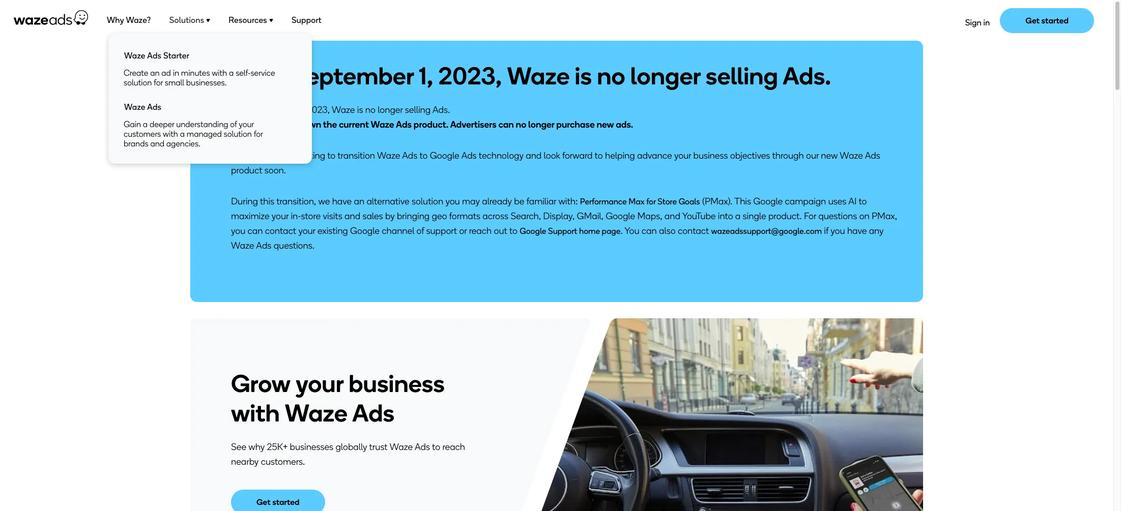 Task type: locate. For each thing, give the bounding box(es) containing it.
1 vertical spatial is
[[357, 104, 363, 116]]

1 vertical spatial reach
[[442, 441, 465, 453]]

transition,
[[276, 196, 316, 207]]

an left "ad"
[[150, 68, 160, 78]]

1 vertical spatial selling
[[405, 104, 431, 116]]

and
[[150, 139, 164, 149], [526, 150, 542, 161], [345, 211, 360, 222], [665, 211, 680, 222]]

of
[[264, 61, 286, 91], [243, 104, 251, 116], [230, 120, 237, 129], [417, 225, 424, 237]]

1 horizontal spatial no
[[516, 119, 526, 130]]

we right managed
[[231, 119, 245, 130]]

can down 'maximize'
[[248, 225, 263, 237]]

transition
[[338, 150, 375, 161]]

trust
[[369, 441, 388, 453]]

as inside as of september 1, 2023, waze is no longer selling ads. we have turned down the current waze ads product. advertisers can no longer purchase new ads.
[[231, 104, 241, 116]]

1, up as of september 1, 2023, waze is no longer selling ads. we have turned down the current waze ads product. advertisers can no longer purchase new ads.
[[419, 61, 433, 91]]

longer for as of september 1, 2023, waze is no longer selling ads. we have turned down the current waze ads product. advertisers can no longer purchase new ads.
[[378, 104, 403, 116]]

solutions
[[169, 15, 204, 25]]

1 vertical spatial product.
[[768, 211, 802, 222]]

new inside 'we are already working to transition waze ads to google ads technology and look forward to helping advance your business objectives through our new waze ads product soon.'
[[821, 150, 838, 161]]

grow
[[231, 369, 291, 398]]

contact down youtube
[[678, 225, 709, 237]]

waze inside grow your business with waze ads
[[285, 398, 347, 428]]

1, for as of september 1, 2023, waze is no longer selling ads.
[[419, 61, 433, 91]]

pmax,
[[872, 211, 897, 222]]

1 horizontal spatial for
[[254, 129, 263, 139]]

purchase
[[556, 119, 595, 130]]

product. inside (pmax). this google campaign uses ai to maximize your in-store visits and sales by bringing geo formats across search, display, gmail, google maps, and youtube into a single product. for questions on pmax, you can contact your existing google channel of support or reach out to
[[768, 211, 802, 222]]

1 horizontal spatial get
[[1026, 16, 1040, 25]]

0 vertical spatial no
[[597, 61, 625, 91]]

is
[[575, 61, 592, 91], [357, 104, 363, 116]]

google up the single
[[753, 196, 783, 207]]

1 horizontal spatial longer
[[528, 119, 554, 130]]

google support home page . you can also contact wazeadssupport@google.com
[[520, 225, 822, 237]]

wazeadssupport@google.com
[[711, 226, 822, 236]]

self-
[[236, 68, 251, 78]]

google down sales
[[350, 225, 380, 237]]

2 vertical spatial solution
[[412, 196, 443, 207]]

for up are
[[254, 129, 263, 139]]

have inside as of september 1, 2023, waze is no longer selling ads. we have turned down the current waze ads product. advertisers can no longer purchase new ads.
[[247, 119, 267, 130]]

1 vertical spatial have
[[332, 196, 352, 207]]

in right sign
[[984, 18, 990, 27]]

1 horizontal spatial already
[[482, 196, 512, 207]]

business
[[693, 150, 728, 161], [349, 369, 445, 398]]

new left ads.
[[597, 119, 614, 130]]

with up 'why'
[[231, 398, 280, 428]]

1 vertical spatial in
[[173, 68, 179, 78]]

ads inside see why 25k+ businesses globally trust waze ads to reach nearby customers.
[[415, 441, 430, 453]]

0 vertical spatial ads.
[[783, 61, 831, 91]]

ads. for as of september 1, 2023, waze is no longer selling ads.
[[783, 61, 831, 91]]

2 as from the top
[[231, 104, 241, 116]]

1 vertical spatial an
[[354, 196, 364, 207]]

1 vertical spatial 1,
[[300, 104, 305, 116]]

1 horizontal spatial product.
[[768, 211, 802, 222]]

to
[[327, 150, 336, 161], [420, 150, 428, 161], [595, 150, 603, 161], [859, 196, 867, 207], [509, 225, 518, 237], [432, 441, 440, 453]]

a left self-
[[229, 68, 234, 78]]

of right self-
[[264, 61, 286, 91]]

0 horizontal spatial 2023,
[[307, 104, 330, 116]]

0 horizontal spatial product.
[[414, 119, 448, 130]]

maps,
[[637, 211, 662, 222]]

0 vertical spatial longer
[[630, 61, 701, 91]]

selling for as of september 1, 2023, waze is no longer selling ads. we have turned down the current waze ads product. advertisers can no longer purchase new ads.
[[405, 104, 431, 116]]

1 as from the top
[[231, 61, 259, 91]]

of down self-
[[243, 104, 251, 116]]

out
[[494, 225, 507, 237]]

with left self-
[[212, 68, 227, 78]]

0 vertical spatial we
[[231, 119, 245, 130]]

2 horizontal spatial you
[[831, 225, 845, 237]]

no
[[597, 61, 625, 91], [365, 104, 376, 116], [516, 119, 526, 130]]

forward
[[562, 150, 593, 161]]

of inside gain a deeper understanding of your customers with a managed solution for brands and agencies.
[[230, 120, 237, 129]]

longer
[[630, 61, 701, 91], [378, 104, 403, 116], [528, 119, 554, 130]]

contact up questions.
[[265, 225, 296, 237]]

0 vertical spatial product.
[[414, 119, 448, 130]]

with inside grow your business with waze ads
[[231, 398, 280, 428]]

by
[[385, 211, 395, 222]]

across
[[483, 211, 508, 222]]

0 vertical spatial in
[[984, 18, 990, 27]]

1 horizontal spatial solution
[[224, 129, 252, 139]]

business inside 'we are already working to transition waze ads to google ads technology and look forward to helping advance your business objectives through our new waze ads product soon.'
[[693, 150, 728, 161]]

0 vertical spatial as
[[231, 61, 259, 91]]

solution up "waze ads"
[[124, 78, 152, 88]]

in inside create an ad in minutes with a self-service solution for small businesses.
[[173, 68, 179, 78]]

2 we from the top
[[231, 150, 245, 161]]

0 vertical spatial selling
[[706, 61, 778, 91]]

for inside create an ad in minutes with a self-service solution for small businesses.
[[154, 78, 163, 88]]

waze ads
[[124, 102, 161, 112]]

0 vertical spatial is
[[575, 61, 592, 91]]

of inside (pmax). this google campaign uses ai to maximize your in-store visits and sales by bringing geo formats across search, display, gmail, google maps, and youtube into a single product. for questions on pmax, you can contact your existing google channel of support or reach out to
[[417, 225, 424, 237]]

0 vertical spatial new
[[597, 119, 614, 130]]

google up .
[[606, 211, 635, 222]]

1 horizontal spatial ads.
[[783, 61, 831, 91]]

can inside (pmax). this google campaign uses ai to maximize your in-store visits and sales by bringing geo formats across search, display, gmail, google maps, and youtube into a single product. for questions on pmax, you can contact your existing google channel of support or reach out to
[[248, 225, 263, 237]]

1 horizontal spatial is
[[575, 61, 592, 91]]

1 horizontal spatial get started link
[[1000, 8, 1094, 33]]

contact
[[265, 225, 296, 237], [678, 225, 709, 237]]

your
[[239, 120, 254, 129], [674, 150, 691, 161], [272, 211, 289, 222], [298, 225, 315, 237], [296, 369, 344, 398]]

no up the current
[[365, 104, 376, 116]]

as right the businesses.
[[231, 61, 259, 91]]

0 horizontal spatial contact
[[265, 225, 296, 237]]

this
[[734, 196, 751, 207]]

google down as of september 1, 2023, waze is no longer selling ads. we have turned down the current waze ads product. advertisers can no longer purchase new ads.
[[430, 150, 459, 161]]

and down deeper in the top left of the page
[[150, 139, 164, 149]]

0 vertical spatial get
[[1026, 16, 1040, 25]]

google down search,
[[520, 226, 546, 236]]

we left are
[[231, 150, 245, 161]]

1 vertical spatial get started
[[256, 497, 300, 507]]

resources
[[229, 15, 267, 25]]

1 horizontal spatial reach
[[469, 225, 492, 237]]

why waze?
[[107, 15, 151, 25]]

1 horizontal spatial new
[[821, 150, 838, 161]]

0 horizontal spatial ads.
[[433, 104, 450, 116]]

get started link
[[1000, 8, 1094, 33], [231, 490, 325, 511]]

can up technology
[[498, 119, 514, 130]]

existing
[[318, 225, 348, 237]]

september inside as of september 1, 2023, waze is no longer selling ads. we have turned down the current waze ads product. advertisers can no longer purchase new ads.
[[253, 104, 297, 116]]

0 vertical spatial an
[[150, 68, 160, 78]]

0 horizontal spatial solution
[[124, 78, 152, 88]]

ads. inside as of september 1, 2023, waze is no longer selling ads. we have turned down the current waze ads product. advertisers can no longer purchase new ads.
[[433, 104, 450, 116]]

support inside google support home page . you can also contact wazeadssupport@google.com
[[548, 226, 577, 236]]

2 vertical spatial no
[[516, 119, 526, 130]]

selling inside as of september 1, 2023, waze is no longer selling ads. we have turned down the current waze ads product. advertisers can no longer purchase new ads.
[[405, 104, 431, 116]]

september up the current
[[291, 61, 414, 91]]

during
[[231, 196, 258, 207]]

2 horizontal spatial for
[[646, 197, 656, 207]]

a right the into
[[735, 211, 741, 222]]

2 horizontal spatial can
[[642, 225, 657, 237]]

0 vertical spatial september
[[291, 61, 414, 91]]

1 horizontal spatial business
[[693, 150, 728, 161]]

ads
[[147, 51, 161, 61], [147, 102, 161, 112], [396, 119, 412, 130], [402, 150, 417, 161], [461, 150, 477, 161], [865, 150, 880, 161], [256, 240, 271, 251], [352, 398, 395, 428], [415, 441, 430, 453]]

1 vertical spatial as
[[231, 104, 241, 116]]

get started
[[1026, 16, 1069, 25], [256, 497, 300, 507]]

as for as of september 1, 2023, waze is no longer selling ads. we have turned down the current waze ads product. advertisers can no longer purchase new ads.
[[231, 104, 241, 116]]

is up purchase
[[575, 61, 592, 91]]

have down on
[[847, 225, 867, 237]]

already up soon.
[[262, 150, 292, 161]]

0 vertical spatial reach
[[469, 225, 492, 237]]

you
[[446, 196, 460, 207], [231, 225, 245, 237], [831, 225, 845, 237]]

0 horizontal spatial with
[[163, 129, 178, 139]]

2 horizontal spatial solution
[[412, 196, 443, 207]]

new right our
[[821, 150, 838, 161]]

and inside 'we are already working to transition waze ads to google ads technology and look forward to helping advance your business objectives through our new waze ads product soon.'
[[526, 150, 542, 161]]

ads.
[[783, 61, 831, 91], [433, 104, 450, 116]]

0 vertical spatial for
[[154, 78, 163, 88]]

sign
[[965, 18, 982, 27]]

this
[[260, 196, 274, 207]]

1 horizontal spatial 1,
[[419, 61, 433, 91]]

an
[[150, 68, 160, 78], [354, 196, 364, 207]]

0 horizontal spatial an
[[150, 68, 160, 78]]

1 horizontal spatial in
[[984, 18, 990, 27]]

you left 'may'
[[446, 196, 460, 207]]

can down maps, in the top of the page
[[642, 225, 657, 237]]

as of september 1, 2023, waze is no longer selling ads. we have turned down the current waze ads product. advertisers can no longer purchase new ads.
[[231, 104, 633, 130]]

0 horizontal spatial selling
[[405, 104, 431, 116]]

no for as of september 1, 2023, waze is no longer selling ads. we have turned down the current waze ads product. advertisers can no longer purchase new ads.
[[365, 104, 376, 116]]

waze?
[[126, 15, 151, 25]]

1 vertical spatial no
[[365, 104, 376, 116]]

0 vertical spatial with
[[212, 68, 227, 78]]

1 contact from the left
[[265, 225, 296, 237]]

if you have any waze ads questions.
[[231, 225, 884, 251]]

as
[[231, 61, 259, 91], [231, 104, 241, 116]]

1 vertical spatial new
[[821, 150, 838, 161]]

as for as of september 1, 2023, waze is no longer selling ads.
[[231, 61, 259, 91]]

1 horizontal spatial can
[[498, 119, 514, 130]]

1 vertical spatial started
[[272, 497, 300, 507]]

and left look
[[526, 150, 542, 161]]

google inside 'we are already working to transition waze ads to google ads technology and look forward to helping advance your business objectives through our new waze ads product soon.'
[[430, 150, 459, 161]]

solution inside create an ad in minutes with a self-service solution for small businesses.
[[124, 78, 152, 88]]

0 vertical spatial started
[[1042, 16, 1069, 25]]

1 vertical spatial solution
[[224, 129, 252, 139]]

store
[[301, 211, 321, 222]]

2 horizontal spatial have
[[847, 225, 867, 237]]

1, for as of september 1, 2023, waze is no longer selling ads. we have turned down the current waze ads product. advertisers can no longer purchase new ads.
[[300, 104, 305, 116]]

a right gain
[[143, 120, 148, 129]]

a
[[229, 68, 234, 78], [143, 120, 148, 129], [180, 129, 185, 139], [735, 211, 741, 222]]

0 vertical spatial business
[[693, 150, 728, 161]]

see
[[231, 441, 246, 453]]

2 vertical spatial for
[[646, 197, 656, 207]]

as down self-
[[231, 104, 241, 116]]

0 vertical spatial already
[[262, 150, 292, 161]]

or
[[459, 225, 467, 237]]

we
[[231, 119, 245, 130], [231, 150, 245, 161]]

2023, inside as of september 1, 2023, waze is no longer selling ads. we have turned down the current waze ads product. advertisers can no longer purchase new ads.
[[307, 104, 330, 116]]

0 horizontal spatial is
[[357, 104, 363, 116]]

see why 25k+ businesses globally trust waze ads to reach nearby customers.
[[231, 441, 465, 467]]

0 horizontal spatial new
[[597, 119, 614, 130]]

2 contact from the left
[[678, 225, 709, 237]]

1 horizontal spatial 2023,
[[438, 61, 502, 91]]

no up technology
[[516, 119, 526, 130]]

2023, up advertisers
[[438, 61, 502, 91]]

0 horizontal spatial no
[[365, 104, 376, 116]]

an up sales
[[354, 196, 364, 207]]

1 horizontal spatial support
[[548, 226, 577, 236]]

into
[[718, 211, 733, 222]]

with right customers
[[163, 129, 178, 139]]

have up visits
[[332, 196, 352, 207]]

2 vertical spatial with
[[231, 398, 280, 428]]

2 horizontal spatial longer
[[630, 61, 701, 91]]

already
[[262, 150, 292, 161], [482, 196, 512, 207]]

with inside create an ad in minutes with a self-service solution for small businesses.
[[212, 68, 227, 78]]

solution up geo
[[412, 196, 443, 207]]

0 horizontal spatial support
[[292, 15, 322, 25]]

have left turned
[[247, 119, 267, 130]]

1 vertical spatial for
[[254, 129, 263, 139]]

is up the current
[[357, 104, 363, 116]]

0 horizontal spatial in
[[173, 68, 179, 78]]

single
[[743, 211, 766, 222]]

create
[[124, 68, 148, 78]]

product. up wazeadssupport@google.com
[[768, 211, 802, 222]]

0 vertical spatial solution
[[124, 78, 152, 88]]

1, up down
[[300, 104, 305, 116]]

2023,
[[438, 61, 502, 91], [307, 104, 330, 116]]

0 horizontal spatial 1,
[[300, 104, 305, 116]]

0 horizontal spatial you
[[231, 225, 245, 237]]

1 horizontal spatial get started
[[1026, 16, 1069, 25]]

home
[[579, 226, 600, 236]]

product. left advertisers
[[414, 119, 448, 130]]

2 vertical spatial have
[[847, 225, 867, 237]]

september up turned
[[253, 104, 297, 116]]

0 horizontal spatial business
[[349, 369, 445, 398]]

1 vertical spatial business
[[349, 369, 445, 398]]

reach inside (pmax). this google campaign uses ai to maximize your in-store visits and sales by bringing geo formats across search, display, gmail, google maps, and youtube into a single product. for questions on pmax, you can contact your existing google channel of support or reach out to
[[469, 225, 492, 237]]

1 we from the top
[[231, 119, 245, 130]]

of down bringing
[[417, 225, 424, 237]]

0 horizontal spatial started
[[272, 497, 300, 507]]

during this transition, we have an alternative solution you may already be familiar with: performance max for store goals
[[231, 196, 700, 207]]

2 vertical spatial longer
[[528, 119, 554, 130]]

no up ads.
[[597, 61, 625, 91]]

have inside if you have any waze ads questions.
[[847, 225, 867, 237]]

1 vertical spatial ads.
[[433, 104, 450, 116]]

customers.
[[261, 456, 305, 467]]

ads inside if you have any waze ads questions.
[[256, 240, 271, 251]]

create an ad in minutes with a self-service solution for small businesses.
[[124, 68, 275, 88]]

working
[[294, 150, 325, 161]]

1 horizontal spatial contact
[[678, 225, 709, 237]]

2023, for as of september 1, 2023, waze is no longer selling ads. we have turned down the current waze ads product. advertisers can no longer purchase new ads.
[[307, 104, 330, 116]]

1 vertical spatial september
[[253, 104, 297, 116]]

understanding
[[176, 120, 228, 129]]

0 horizontal spatial for
[[154, 78, 163, 88]]

as of september 1, 2023, waze is no longer selling ads.
[[231, 61, 831, 91]]

in
[[984, 18, 990, 27], [173, 68, 179, 78]]

already up the across at the left of page
[[482, 196, 512, 207]]

solution up are
[[224, 129, 252, 139]]

is inside as of september 1, 2023, waze is no longer selling ads. we have turned down the current waze ads product. advertisers can no longer purchase new ads.
[[357, 104, 363, 116]]

2023, up down
[[307, 104, 330, 116]]

2 horizontal spatial no
[[597, 61, 625, 91]]

service
[[251, 68, 275, 78]]

0 vertical spatial have
[[247, 119, 267, 130]]

managed
[[187, 129, 222, 139]]

you down 'maximize'
[[231, 225, 245, 237]]

sign in link
[[965, 18, 990, 30]]

new
[[597, 119, 614, 130], [821, 150, 838, 161]]

of right managed
[[230, 120, 237, 129]]

1, inside as of september 1, 2023, waze is no longer selling ads. we have turned down the current waze ads product. advertisers can no longer purchase new ads.
[[300, 104, 305, 116]]

channel
[[382, 225, 414, 237]]

waze inside if you have any waze ads questions.
[[231, 240, 254, 251]]

ads inside grow your business with waze ads
[[352, 398, 395, 428]]

1 horizontal spatial started
[[1042, 16, 1069, 25]]

1 vertical spatial with
[[163, 129, 178, 139]]

for left small
[[154, 78, 163, 88]]

you inside if you have any waze ads questions.
[[831, 225, 845, 237]]

0 horizontal spatial already
[[262, 150, 292, 161]]

1 vertical spatial support
[[548, 226, 577, 236]]

started
[[1042, 16, 1069, 25], [272, 497, 300, 507]]

for right max
[[646, 197, 656, 207]]

in right "ad"
[[173, 68, 179, 78]]

you right "if"
[[831, 225, 845, 237]]

1 vertical spatial get
[[256, 497, 271, 507]]

with
[[212, 68, 227, 78], [163, 129, 178, 139], [231, 398, 280, 428]]

0 vertical spatial 1,
[[419, 61, 433, 91]]



Task type: describe. For each thing, give the bounding box(es) containing it.
alternative
[[367, 196, 409, 207]]

ads inside as of september 1, 2023, waze is no longer selling ads. we have turned down the current waze ads product. advertisers can no longer purchase new ads.
[[396, 119, 412, 130]]

deeper
[[150, 120, 174, 129]]

small
[[165, 78, 184, 88]]

nearby
[[231, 456, 259, 467]]

waze ads logo image
[[14, 10, 88, 25]]

a inside create an ad in minutes with a self-service solution for small businesses.
[[229, 68, 234, 78]]

we
[[318, 196, 330, 207]]

visits
[[323, 211, 342, 222]]

look
[[544, 150, 560, 161]]

uses
[[828, 196, 847, 207]]

youtube
[[682, 211, 716, 222]]

is for as of september 1, 2023, waze is no longer selling ads.
[[575, 61, 592, 91]]

advance
[[637, 150, 672, 161]]

businesses
[[290, 441, 333, 453]]

objectives
[[730, 150, 770, 161]]

resources link
[[228, 13, 274, 28]]

starter
[[163, 51, 189, 61]]

ads.
[[616, 119, 633, 130]]

wazeadssupport@google.com link
[[711, 226, 822, 236]]

is for as of september 1, 2023, waze is no longer selling ads. we have turned down the current waze ads product. advertisers can no longer purchase new ads.
[[357, 104, 363, 116]]

a left managed
[[180, 129, 185, 139]]

waze ads starter
[[124, 51, 189, 61]]

advertisers
[[450, 119, 497, 130]]

gmail,
[[577, 211, 604, 222]]

product. inside as of september 1, 2023, waze is no longer selling ads. we have turned down the current waze ads product. advertisers can no longer purchase new ads.
[[414, 119, 448, 130]]

0 horizontal spatial get started
[[256, 497, 300, 507]]

grow your business with waze ads
[[231, 369, 445, 428]]

on
[[859, 211, 870, 222]]

you
[[625, 225, 639, 237]]

solution inside gain a deeper understanding of your customers with a managed solution for brands and agencies.
[[224, 129, 252, 139]]

(pmax).
[[702, 196, 733, 207]]

ai
[[849, 196, 857, 207]]

longer for as of september 1, 2023, waze is no longer selling ads.
[[630, 61, 701, 91]]

a inside (pmax). this google campaign uses ai to maximize your in-store visits and sales by bringing geo formats across search, display, gmail, google maps, and youtube into a single product. for questions on pmax, you can contact your existing google channel of support or reach out to
[[735, 211, 741, 222]]

our
[[806, 150, 819, 161]]

september for as of september 1, 2023, waze is no longer selling ads.
[[291, 61, 414, 91]]

and right visits
[[345, 211, 360, 222]]

display,
[[543, 211, 575, 222]]

and up google support home page . you can also contact wazeadssupport@google.com at top
[[665, 211, 680, 222]]

we inside 'we are already working to transition waze ads to google ads technology and look forward to helping advance your business objectives through our new waze ads product soon.'
[[231, 150, 245, 161]]

2023, for as of september 1, 2023, waze is no longer selling ads.
[[438, 61, 502, 91]]

max
[[629, 197, 645, 207]]

why
[[249, 441, 265, 453]]

for inside gain a deeper understanding of your customers with a managed solution for brands and agencies.
[[254, 129, 263, 139]]

can inside as of september 1, 2023, waze is no longer selling ads. we have turned down the current waze ads product. advertisers can no longer purchase new ads.
[[498, 119, 514, 130]]

.
[[620, 225, 623, 237]]

goals
[[679, 197, 700, 207]]

search,
[[511, 211, 541, 222]]

your inside gain a deeper understanding of your customers with a managed solution for brands and agencies.
[[239, 120, 254, 129]]

bringing
[[397, 211, 430, 222]]

ad
[[162, 68, 171, 78]]

0 horizontal spatial get started link
[[231, 490, 325, 511]]

minutes
[[181, 68, 210, 78]]

maximize
[[231, 211, 269, 222]]

gain a deeper understanding of your customers with a managed solution for brands and agencies.
[[124, 120, 263, 149]]

0 horizontal spatial get
[[256, 497, 271, 507]]

started for left get started link
[[272, 497, 300, 507]]

your inside grow your business with waze ads
[[296, 369, 344, 398]]

selling for as of september 1, 2023, waze is no longer selling ads.
[[706, 61, 778, 91]]

helping
[[605, 150, 635, 161]]

25k+
[[267, 441, 288, 453]]

are
[[247, 150, 260, 161]]

page
[[602, 226, 620, 236]]

businesses.
[[186, 78, 227, 88]]

of inside as of september 1, 2023, waze is no longer selling ads. we have turned down the current waze ads product. advertisers can no longer purchase new ads.
[[243, 104, 251, 116]]

through
[[772, 150, 804, 161]]

reach inside see why 25k+ businesses globally trust waze ads to reach nearby customers.
[[442, 441, 465, 453]]

gain
[[124, 120, 141, 129]]

familiar
[[527, 196, 556, 207]]

questions.
[[274, 240, 314, 251]]

soon.
[[265, 165, 286, 176]]

contact inside (pmax). this google campaign uses ai to maximize your in-store visits and sales by bringing geo formats across search, display, gmail, google maps, and youtube into a single product. for questions on pmax, you can contact your existing google channel of support or reach out to
[[265, 225, 296, 237]]

brands
[[124, 139, 148, 149]]

for inside during this transition, we have an alternative solution you may already be familiar with: performance max for store goals
[[646, 197, 656, 207]]

geo
[[432, 211, 447, 222]]

formats
[[449, 211, 480, 222]]

to inside see why 25k+ businesses globally trust waze ads to reach nearby customers.
[[432, 441, 440, 453]]

(pmax). this google campaign uses ai to maximize your in-store visits and sales by bringing geo formats across search, display, gmail, google maps, and youtube into a single product. for questions on pmax, you can contact your existing google channel of support or reach out to
[[231, 196, 897, 237]]

your inside 'we are already working to transition waze ads to google ads technology and look forward to helping advance your business objectives through our new waze ads product soon.'
[[674, 150, 691, 161]]

ads. for as of september 1, 2023, waze is no longer selling ads. we have turned down the current waze ads product. advertisers can no longer purchase new ads.
[[433, 104, 450, 116]]

1 horizontal spatial you
[[446, 196, 460, 207]]

already inside 'we are already working to transition waze ads to google ads technology and look forward to helping advance your business objectives through our new waze ads product soon.'
[[262, 150, 292, 161]]

we inside as of september 1, 2023, waze is no longer selling ads. we have turned down the current waze ads product. advertisers can no longer purchase new ads.
[[231, 119, 245, 130]]

no for as of september 1, 2023, waze is no longer selling ads.
[[597, 61, 625, 91]]

support
[[426, 225, 457, 237]]

for
[[804, 211, 816, 222]]

sign in
[[965, 18, 990, 27]]

technology
[[479, 150, 524, 161]]

current
[[339, 119, 369, 130]]

agencies.
[[166, 139, 200, 149]]

with inside gain a deeper understanding of your customers with a managed solution for brands and agencies.
[[163, 129, 178, 139]]

1 horizontal spatial an
[[354, 196, 364, 207]]

down
[[298, 119, 321, 130]]

sales
[[363, 211, 383, 222]]

with:
[[559, 196, 578, 207]]

performance max for store goals link
[[580, 197, 700, 207]]

google support home page link
[[520, 226, 620, 236]]

google inside google support home page . you can also contact wazeadssupport@google.com
[[520, 226, 546, 236]]

september for as of september 1, 2023, waze is no longer selling ads. we have turned down the current waze ads product. advertisers can no longer purchase new ads.
[[253, 104, 297, 116]]

the
[[323, 119, 337, 130]]

may
[[462, 196, 480, 207]]

you inside (pmax). this google campaign uses ai to maximize your in-store visits and sales by bringing geo formats across search, display, gmail, google maps, and youtube into a single product. for questions on pmax, you can contact your existing google channel of support or reach out to
[[231, 225, 245, 237]]

product
[[231, 165, 262, 176]]

store
[[658, 197, 677, 207]]

waze inside see why 25k+ businesses globally trust waze ads to reach nearby customers.
[[390, 441, 413, 453]]

1 horizontal spatial have
[[332, 196, 352, 207]]

why waze? link
[[106, 13, 151, 28]]

started for the top get started link
[[1042, 16, 1069, 25]]

an inside create an ad in minutes with a self-service solution for small businesses.
[[150, 68, 160, 78]]

support link
[[291, 13, 322, 28]]

and inside gain a deeper understanding of your customers with a managed solution for brands and agencies.
[[150, 139, 164, 149]]

we are already working to transition waze ads to google ads technology and look forward to helping advance your business objectives through our new waze ads product soon.
[[231, 150, 880, 176]]

new inside as of september 1, 2023, waze is no longer selling ads. we have turned down the current waze ads product. advertisers can no longer purchase new ads.
[[597, 119, 614, 130]]

performance
[[580, 197, 627, 207]]

0 vertical spatial get started
[[1026, 16, 1069, 25]]

be
[[514, 196, 524, 207]]

questions
[[818, 211, 857, 222]]

globally
[[336, 441, 367, 453]]

in-
[[291, 211, 301, 222]]

0 vertical spatial get started link
[[1000, 8, 1094, 33]]

business inside grow your business with waze ads
[[349, 369, 445, 398]]



Task type: vqa. For each thing, say whether or not it's contained in the screenshot.
the photos
no



